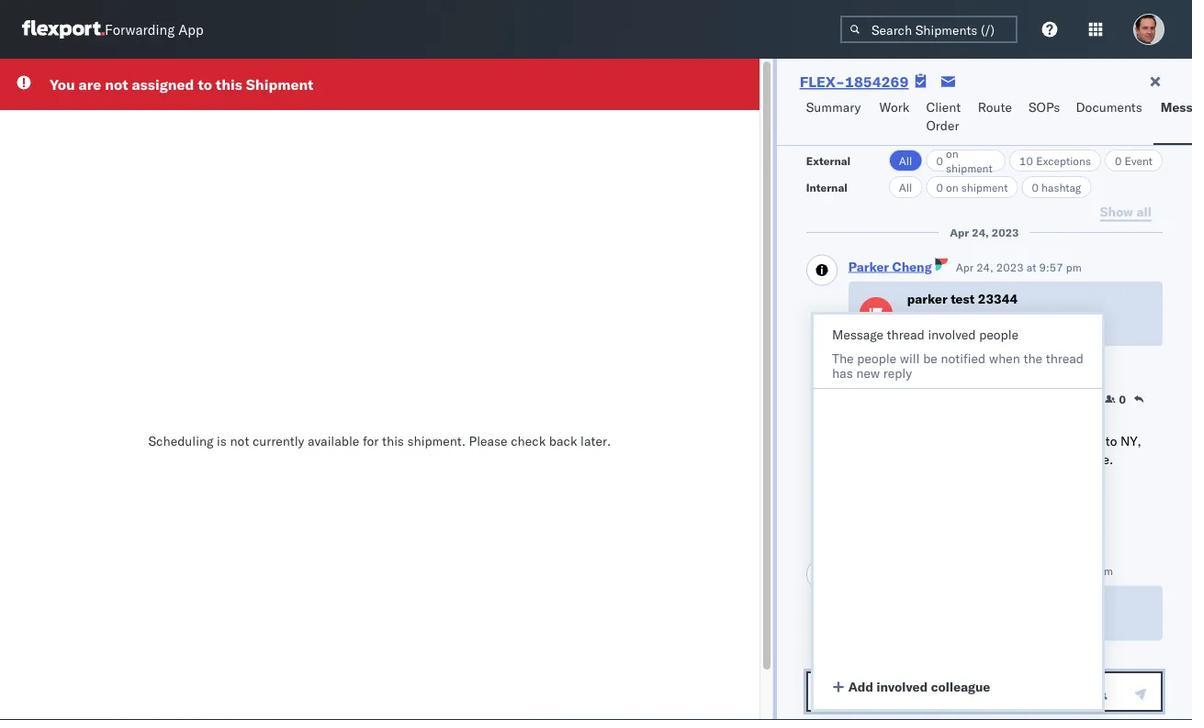 Task type: vqa. For each thing, say whether or not it's contained in the screenshot.
topmost Otter Products - Test Account
no



Task type: locate. For each thing, give the bounding box(es) containing it.
1 vertical spatial to
[[956, 312, 966, 326]]

2 vertical spatial 24,
[[1008, 565, 1025, 579]]

pm right the 9:58
[[1097, 565, 1113, 579]]

when
[[989, 351, 1020, 367]]

parker test 23344
[[907, 292, 1018, 308]]

on up apr 24, 2023
[[946, 180, 958, 194]]

client order
[[926, 99, 961, 134]]

1 vertical spatial all
[[899, 180, 912, 194]]

summary button
[[799, 91, 872, 145]]

check
[[511, 433, 546, 449]]

0 vertical spatial involved
[[928, 327, 976, 343]]

thread
[[887, 327, 925, 343], [1046, 351, 1084, 367]]

shipment
[[946, 161, 992, 175], [961, 180, 1008, 194]]

this
[[216, 75, 242, 94], [382, 433, 404, 449]]

24,
[[972, 226, 989, 240], [976, 261, 993, 275], [1008, 565, 1025, 579]]

involved
[[928, 327, 976, 343], [876, 680, 928, 696]]

None text field
[[806, 672, 1163, 713]]

2 vertical spatial 2023
[[1028, 565, 1055, 579]]

9:57
[[1039, 261, 1063, 275]]

to
[[198, 75, 212, 94], [956, 312, 966, 326], [1106, 434, 1117, 450]]

0
[[936, 154, 943, 168], [1115, 154, 1122, 168], [936, 180, 943, 194], [1032, 180, 1039, 194], [1119, 393, 1126, 407]]

apr up test
[[956, 261, 973, 275]]

parker
[[848, 259, 889, 275], [969, 312, 1001, 326]]

0 vertical spatial all
[[899, 154, 912, 168]]

1 vertical spatial this
[[382, 433, 404, 449]]

1 vertical spatial thread
[[1046, 351, 1084, 367]]

2023 left the 9:58
[[1028, 565, 1055, 579]]

2 all button from the top
[[889, 176, 922, 198]]

currently
[[253, 433, 304, 449]]

1 vertical spatial 2023
[[996, 261, 1024, 275]]

you are not assigned to this shipment
[[50, 75, 313, 94]]

all for external
[[899, 154, 912, 168]]

2 horizontal spatial to
[[1106, 434, 1117, 450]]

event
[[1125, 154, 1153, 168]]

1 vertical spatial on
[[946, 180, 958, 194]]

thread right the
[[1046, 351, 1084, 367]]

to right assigned at the left top of page
[[198, 75, 212, 94]]

1 horizontal spatial parker
[[969, 312, 1001, 326]]

all
[[899, 154, 912, 168], [899, 180, 912, 194]]

24, for apr 24, 2023 at 9:57 pm
[[976, 261, 993, 275]]

0 vertical spatial thread
[[887, 327, 925, 343]]

route button
[[970, 91, 1021, 145]]

2 0 on shipment from the top
[[936, 180, 1008, 194]]

shipment
[[246, 75, 313, 94]]

0 on shipment down order
[[936, 146, 992, 175]]

parker up message
[[848, 259, 889, 275]]

pm right 9:57
[[1066, 261, 1082, 275]]

at for 9:57
[[1026, 261, 1036, 275]]

2023 for apr 24, 2023
[[992, 226, 1019, 240]]

2023
[[992, 226, 1019, 240], [996, 261, 1024, 275], [1028, 565, 1055, 579]]

1 vertical spatial involved
[[876, 680, 928, 696]]

0 vertical spatial people
[[979, 327, 1019, 343]]

2023 for apr 24, 2023 at 9:57 pm
[[996, 261, 1024, 275]]

0 on shipment for 0
[[936, 180, 1008, 194]]

shipment down order
[[946, 161, 992, 175]]

1 vertical spatial 24,
[[976, 261, 993, 275]]

not for is
[[230, 433, 249, 449]]

involved up notified
[[928, 327, 976, 343]]

0 vertical spatial cheng
[[892, 259, 932, 275]]

0 horizontal spatial not
[[105, 75, 128, 94]]

people
[[979, 327, 1019, 343], [857, 351, 896, 367]]

24, up 23344
[[976, 261, 993, 275]]

at
[[1026, 261, 1036, 275], [1058, 565, 1068, 579]]

0 vertical spatial 2023
[[992, 226, 1019, 240]]

0 vertical spatial parker
[[848, 259, 889, 275]]

on inside 0 on shipment
[[946, 146, 958, 160]]

1 vertical spatial all button
[[889, 176, 922, 198]]

all button for internal
[[889, 176, 922, 198]]

cheng down 23344
[[1004, 312, 1036, 326]]

assigned
[[907, 312, 953, 326]]

shipment up apr 24, 2023
[[961, 180, 1008, 194]]

documents button
[[1068, 91, 1153, 145]]

thread up will
[[887, 327, 925, 343]]

china to ny, ignore.
[[1068, 434, 1141, 468]]

2023 up 23344
[[996, 261, 1024, 275]]

0 vertical spatial at
[[1026, 261, 1036, 275]]

2 vertical spatial to
[[1106, 434, 1117, 450]]

are
[[79, 75, 101, 94]]

add involved colleague
[[848, 680, 990, 696]]

1 vertical spatial pm
[[1097, 565, 1113, 579]]

parker down 23344
[[969, 312, 1001, 326]]

client
[[926, 99, 961, 115]]

apr left 25
[[1066, 312, 1083, 326]]

1 0 on shipment from the top
[[936, 146, 992, 175]]

25
[[1086, 312, 1100, 326]]

apr 24, 2023
[[950, 226, 1019, 240]]

1 all button from the top
[[889, 150, 922, 172]]

due
[[1043, 312, 1063, 326]]

apr for apr 24, 2023 at 9:57 pm
[[956, 261, 973, 275]]

0 on shipment
[[936, 146, 992, 175], [936, 180, 1008, 194]]

0 vertical spatial pm
[[1066, 261, 1082, 275]]

1 all from the top
[[899, 154, 912, 168]]

not right is at the left bottom of page
[[230, 433, 249, 449]]

involved right add
[[876, 680, 928, 696]]

this right for
[[382, 433, 404, 449]]

2023 for apr 24, 2023 at 9:58 pm
[[1028, 565, 1055, 579]]

2 on from the top
[[946, 180, 958, 194]]

apr up the parker test 23344
[[950, 226, 969, 240]]

cheng up parker
[[892, 259, 932, 275]]

flex-
[[800, 73, 845, 91]]

0 horizontal spatial people
[[857, 351, 896, 367]]

0 vertical spatial 0 on shipment
[[936, 146, 992, 175]]

24, for apr 24, 2023 at 9:58 pm
[[1008, 565, 1025, 579]]

the
[[832, 351, 854, 367]]

pm
[[1066, 261, 1082, 275], [1097, 565, 1113, 579]]

has
[[832, 366, 853, 382]]

0 horizontal spatial to
[[198, 75, 212, 94]]

10
[[1019, 154, 1033, 168]]

0 vertical spatial not
[[105, 75, 128, 94]]

24, up apr 24, 2023 at 9:57 pm
[[972, 226, 989, 240]]

scheduling
[[148, 433, 213, 449]]

1 horizontal spatial not
[[230, 433, 249, 449]]

is
[[217, 433, 227, 449]]

0 horizontal spatial parker
[[848, 259, 889, 275]]

on
[[946, 146, 958, 160], [946, 180, 958, 194]]

1 vertical spatial not
[[230, 433, 249, 449]]

2 all from the top
[[899, 180, 912, 194]]

0 horizontal spatial at
[[1026, 261, 1036, 275]]

0 on shipment up apr 24, 2023
[[936, 180, 1008, 194]]

new
[[856, 366, 880, 382]]

1 horizontal spatial thread
[[1046, 351, 1084, 367]]

will
[[900, 351, 920, 367]]

1 on from the top
[[946, 146, 958, 160]]

0 vertical spatial on
[[946, 146, 958, 160]]

this left shipment at the left of the page
[[216, 75, 242, 94]]

on down order
[[946, 146, 958, 160]]

please
[[469, 433, 507, 449]]

people down assigned to parker cheng due apr 25
[[979, 327, 1019, 343]]

1 vertical spatial shipment
[[961, 180, 1008, 194]]

not right are
[[105, 75, 128, 94]]

0 vertical spatial shipment
[[946, 161, 992, 175]]

1 horizontal spatial to
[[956, 312, 966, 326]]

add
[[848, 680, 873, 696]]

at left the 9:58
[[1058, 565, 1068, 579]]

1 horizontal spatial pm
[[1097, 565, 1113, 579]]

on for 0 hashtag
[[946, 180, 958, 194]]

cheng
[[892, 259, 932, 275], [1004, 312, 1036, 326]]

24, left the 9:58
[[1008, 565, 1025, 579]]

test
[[951, 292, 975, 308]]

1 vertical spatial 0 on shipment
[[936, 180, 1008, 194]]

to inside china to ny, ignore.
[[1106, 434, 1117, 450]]

parker
[[907, 292, 947, 308]]

all button
[[889, 150, 922, 172], [889, 176, 922, 198]]

at left 9:57
[[1026, 261, 1036, 275]]

be
[[923, 351, 937, 367]]

1 vertical spatial people
[[857, 351, 896, 367]]

1 horizontal spatial cheng
[[1004, 312, 1036, 326]]

0 vertical spatial 24,
[[972, 226, 989, 240]]

apr
[[950, 226, 969, 240], [956, 261, 973, 275], [1066, 312, 1083, 326], [987, 565, 1005, 579]]

to down the parker test 23344
[[956, 312, 966, 326]]

0 vertical spatial this
[[216, 75, 242, 94]]

ny,
[[1120, 434, 1141, 450]]

people down message
[[857, 351, 896, 367]]

parker cheng
[[848, 259, 932, 275]]

1 horizontal spatial people
[[979, 327, 1019, 343]]

2023 up apr 24, 2023 at 9:57 pm
[[992, 226, 1019, 240]]

9:58
[[1071, 565, 1095, 579]]

0 vertical spatial to
[[198, 75, 212, 94]]

add involved colleague button
[[832, 665, 1102, 697]]

1 horizontal spatial at
[[1058, 565, 1068, 579]]

status:
[[907, 323, 943, 337]]

not
[[105, 75, 128, 94], [230, 433, 249, 449]]

0 horizontal spatial pm
[[1066, 261, 1082, 275]]

to left ny,
[[1106, 434, 1117, 450]]

apr left the 9:58
[[987, 565, 1005, 579]]

colleague
[[931, 680, 990, 696]]

0 vertical spatial all button
[[889, 150, 922, 172]]

flexport. image
[[22, 20, 105, 39]]

1 vertical spatial at
[[1058, 565, 1068, 579]]



Task type: describe. For each thing, give the bounding box(es) containing it.
scheduling is not currently available for this shipment. please check back later.
[[148, 433, 611, 449]]

pm for apr 24, 2023 at 9:58 pm
[[1097, 565, 1113, 579]]

10 exceptions
[[1019, 154, 1091, 168]]

message
[[832, 327, 883, 343]]

involved inside message thread involved people the people will be notified when the thread has new reply
[[928, 327, 976, 343]]

mess button
[[1153, 91, 1192, 145]]

notified
[[941, 351, 986, 367]]

summary
[[806, 99, 861, 115]]

apr 24, 2023 at 9:58 pm
[[987, 565, 1113, 579]]

to for china to ny, ignore.
[[1106, 434, 1117, 450]]

pm for apr 24, 2023 at 9:57 pm
[[1066, 261, 1082, 275]]

0 inside 'button'
[[1119, 393, 1126, 407]]

reply
[[883, 366, 912, 382]]

exceptions
[[1036, 154, 1091, 168]]

23344
[[978, 292, 1018, 308]]

assigned to parker cheng due apr 25
[[907, 312, 1100, 326]]

china
[[1068, 434, 1102, 450]]

at for 9:58
[[1058, 565, 1068, 579]]

hashtag
[[1041, 180, 1081, 194]]

involved inside button
[[876, 680, 928, 696]]

forwarding app
[[105, 21, 204, 38]]

external
[[806, 154, 851, 168]]

flex-1854269
[[800, 73, 909, 91]]

work button
[[872, 91, 919, 145]]

order
[[926, 118, 959, 134]]

1854269
[[845, 73, 909, 91]]

internal
[[806, 180, 848, 194]]

0 button
[[1105, 393, 1126, 407]]

not for are
[[105, 75, 128, 94]]

later.
[[581, 433, 611, 449]]

shipment.
[[407, 433, 466, 449]]

sops button
[[1021, 91, 1068, 145]]

all button for external
[[889, 150, 922, 172]]

available
[[308, 433, 359, 449]]

0 on shipment for 10
[[936, 146, 992, 175]]

apr for apr 24, 2023 at 9:58 pm
[[987, 565, 1005, 579]]

you
[[50, 75, 75, 94]]

client order button
[[919, 91, 970, 145]]

app
[[178, 21, 204, 38]]

0 event
[[1115, 154, 1153, 168]]

1 vertical spatial cheng
[[1004, 312, 1036, 326]]

the
[[1024, 351, 1042, 367]]

on for 10 exceptions
[[946, 146, 958, 160]]

forwarding app link
[[22, 20, 204, 39]]

to for assigned to parker cheng due apr 25
[[956, 312, 966, 326]]

documents
[[1076, 99, 1142, 115]]

0 hashtag
[[1032, 180, 1081, 194]]

ignore.
[[1073, 452, 1113, 468]]

sops
[[1029, 99, 1060, 115]]

apr 24, 2023 at 9:57 pm
[[956, 261, 1082, 275]]

24, for apr 24, 2023
[[972, 226, 989, 240]]

shipment for 10
[[946, 161, 992, 175]]

shipment for 0
[[961, 180, 1008, 194]]

open
[[968, 323, 995, 337]]

forwarding
[[105, 21, 175, 38]]

flex-1854269 link
[[800, 73, 909, 91]]

back
[[549, 433, 577, 449]]

all for internal
[[899, 180, 912, 194]]

0 horizontal spatial cheng
[[892, 259, 932, 275]]

0 horizontal spatial this
[[216, 75, 242, 94]]

mess
[[1161, 99, 1192, 115]]

apr for apr 24, 2023
[[950, 226, 969, 240]]

1 horizontal spatial this
[[382, 433, 404, 449]]

message thread involved people the people will be notified when the thread has new reply
[[832, 327, 1084, 382]]

parker cheng button
[[848, 259, 932, 275]]

Search Shipments (/) text field
[[840, 16, 1018, 43]]

1 vertical spatial parker
[[969, 312, 1001, 326]]

for
[[363, 433, 379, 449]]

route
[[978, 99, 1012, 115]]

work
[[879, 99, 910, 115]]

assigned
[[132, 75, 194, 94]]

0 horizontal spatial thread
[[887, 327, 925, 343]]



